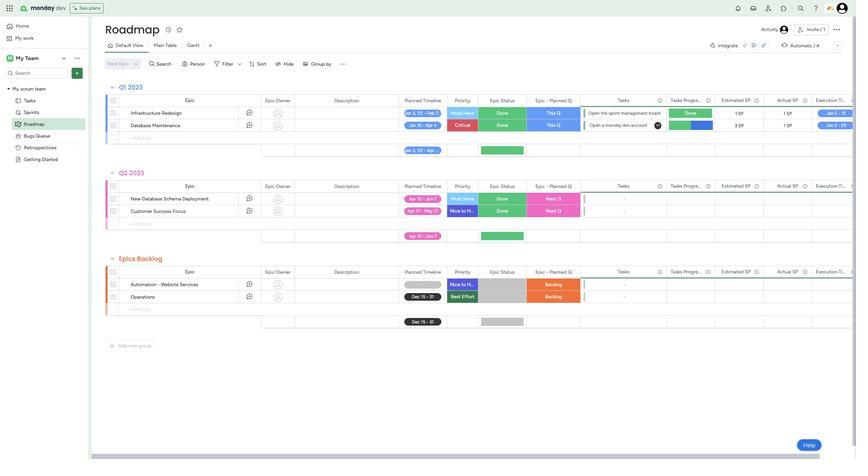 Task type: locate. For each thing, give the bounding box(es) containing it.
list box
[[0, 82, 88, 259]]

integrate
[[719, 43, 739, 49]]

2 vertical spatial epic - planned q
[[536, 270, 572, 275]]

nice to have
[[450, 208, 479, 214], [450, 282, 479, 288]]

1 vertical spatial execution timeline
[[817, 183, 857, 189]]

0 vertical spatial 2023
[[128, 83, 143, 92]]

add down customer
[[132, 221, 141, 227]]

epic status field for backlog
[[489, 269, 517, 276]]

infrastructure
[[131, 110, 161, 116]]

execution for 1st "execution timeline" field from the bottom of the page
[[817, 269, 838, 275]]

open a monday dev account
[[590, 123, 648, 128]]

4
[[817, 43, 820, 49]]

0 vertical spatial tasks field
[[617, 97, 632, 104]]

1 vertical spatial next q
[[546, 208, 562, 214]]

3
[[736, 123, 738, 128]]

2 nice to have from the top
[[450, 282, 479, 288]]

next for customer success focus
[[546, 208, 557, 214]]

help image
[[813, 5, 820, 12]]

the
[[601, 111, 608, 116]]

next
[[546, 196, 557, 202], [546, 208, 557, 214]]

1 vertical spatial progress
[[684, 183, 703, 189]]

work
[[23, 35, 34, 41]]

1 vertical spatial my
[[16, 55, 24, 61]]

public board image down scrum
[[15, 97, 21, 104]]

1 vertical spatial estimated sp
[[722, 183, 751, 189]]

my for my work
[[15, 35, 22, 41]]

workspace image
[[7, 55, 14, 62]]

apps image
[[781, 5, 788, 12]]

1 vertical spatial public board image
[[15, 156, 21, 163]]

1 estimated from the top
[[722, 97, 744, 103]]

arrow down image
[[236, 60, 244, 68]]

Tasks field
[[617, 97, 632, 104], [617, 183, 632, 190], [617, 269, 632, 276]]

+ add epic down operations
[[128, 307, 152, 313]]

0 vertical spatial progress
[[684, 97, 703, 103]]

0 vertical spatial planned timeline
[[405, 98, 442, 104]]

dev left see
[[56, 4, 66, 12]]

1 vertical spatial planned timeline
[[405, 184, 442, 190]]

activity
[[762, 27, 779, 33]]

group by
[[311, 61, 332, 67]]

0 vertical spatial actual sp
[[778, 97, 799, 103]]

status
[[501, 98, 515, 104], [501, 184, 515, 190], [501, 270, 515, 275]]

1 vertical spatial must have
[[451, 196, 475, 202]]

1 vertical spatial epic - planned q field
[[534, 183, 574, 191]]

menu image
[[340, 61, 347, 68]]

actual for first actual sp field from the bottom
[[778, 269, 792, 275]]

my inside list box
[[12, 86, 19, 92]]

1 priority from the top
[[455, 98, 471, 104]]

1 vertical spatial must
[[451, 196, 462, 202]]

1 vertical spatial actual
[[778, 183, 792, 189]]

+ down operations
[[128, 307, 131, 313]]

database
[[131, 123, 151, 129], [142, 196, 163, 202]]

0 vertical spatial execution
[[817, 97, 838, 103]]

1 description from the top
[[335, 98, 360, 104]]

0 horizontal spatial monday
[[31, 4, 55, 12]]

3 status from the top
[[501, 270, 515, 275]]

new
[[131, 196, 141, 202]]

/ right the invite
[[821, 27, 823, 33]]

focus
[[173, 209, 186, 215]]

+ add epic down customer
[[128, 221, 152, 227]]

0 vertical spatial must
[[451, 110, 462, 116]]

3 epic status from the top
[[491, 270, 515, 275]]

+
[[128, 135, 131, 141], [128, 221, 131, 227], [128, 307, 131, 313]]

1 epic - planned q field from the top
[[534, 97, 574, 105]]

Estimated SP field
[[721, 97, 753, 104], [721, 183, 753, 190], [721, 269, 753, 276]]

2 estimated sp from the top
[[722, 183, 751, 189]]

owner for first epic owner field from the top of the page
[[276, 98, 291, 104]]

Epic - Planned Q field
[[534, 97, 574, 105], [534, 183, 574, 191], [534, 269, 574, 276]]

help button
[[798, 440, 822, 452]]

roadmap up default view
[[105, 22, 160, 37]]

1 execution timeline from the top
[[817, 97, 857, 103]]

column information image for 3rd "execution timeline" field from the bottom
[[852, 98, 857, 103]]

my inside button
[[15, 35, 22, 41]]

1 sp
[[736, 111, 744, 116], [784, 111, 793, 116], [784, 123, 793, 128]]

filter button
[[211, 59, 244, 70]]

1 epic owner from the top
[[266, 98, 291, 104]]

1 vertical spatial tasks progress field
[[670, 183, 705, 190]]

3 epic owner from the top
[[266, 270, 291, 275]]

3 epic status field from the top
[[489, 269, 517, 276]]

2 vertical spatial add
[[132, 307, 141, 313]]

database up customer success focus
[[142, 196, 163, 202]]

1 actual from the top
[[778, 97, 792, 103]]

0 vertical spatial next
[[546, 196, 557, 202]]

v2 search image
[[150, 60, 155, 68]]

2 execution from the top
[[817, 183, 838, 189]]

2 vertical spatial progress
[[684, 269, 703, 275]]

0 vertical spatial epic owner
[[266, 98, 291, 104]]

roadmap down the sprints
[[24, 121, 45, 127]]

workspace selection element
[[7, 54, 40, 62]]

/ inside button
[[821, 27, 823, 33]]

default view button
[[105, 40, 149, 51]]

description for first "description" field from the bottom of the page
[[335, 270, 360, 275]]

2 planned timeline from the top
[[405, 184, 442, 190]]

2 execution timeline from the top
[[817, 183, 857, 189]]

2 actual from the top
[[778, 183, 792, 189]]

column information image for 2nd actual sp field from the top of the page
[[803, 184, 809, 189]]

backlog inside field
[[137, 255, 163, 263]]

2 must have from the top
[[451, 196, 475, 202]]

1 epic status field from the top
[[489, 97, 517, 105]]

planned
[[405, 98, 422, 104], [550, 98, 567, 104], [405, 184, 422, 190], [550, 184, 567, 190], [405, 270, 422, 275], [550, 270, 567, 275]]

sort button
[[246, 59, 271, 70]]

1 nice to have from the top
[[450, 208, 479, 214]]

2 + add epic from the top
[[128, 221, 152, 227]]

0 horizontal spatial /
[[814, 43, 816, 49]]

workspace options image
[[74, 55, 81, 62]]

3 execution from the top
[[817, 269, 838, 275]]

0 vertical spatial add
[[132, 135, 141, 141]]

0 vertical spatial nice
[[450, 208, 461, 214]]

2 vertical spatial estimated
[[722, 269, 744, 275]]

2 owner from the top
[[276, 184, 291, 190]]

2 vertical spatial epic owner field
[[264, 269, 293, 276]]

next q for customer success focus
[[546, 208, 562, 214]]

1 estimated sp field from the top
[[721, 97, 753, 104]]

0 vertical spatial my
[[15, 35, 22, 41]]

epic status
[[491, 98, 515, 104], [491, 184, 515, 190], [491, 270, 515, 275]]

dev down open the sprint management board
[[623, 123, 631, 128]]

2023 for q2 2023
[[129, 169, 144, 178]]

0 vertical spatial this q
[[547, 110, 561, 116]]

2 vertical spatial epic owner
[[266, 270, 291, 275]]

2 vertical spatial planned timeline
[[405, 270, 442, 275]]

nice
[[450, 208, 461, 214], [450, 282, 461, 288]]

2 vertical spatial my
[[12, 86, 19, 92]]

success
[[154, 209, 172, 215]]

column information image
[[658, 98, 663, 103], [706, 98, 712, 103], [755, 98, 760, 103], [803, 98, 809, 103], [658, 184, 663, 189], [706, 184, 712, 189], [755, 184, 760, 189], [658, 270, 663, 275], [755, 270, 760, 275], [803, 270, 809, 275]]

actual for 1st actual sp field
[[778, 97, 792, 103]]

0 vertical spatial next q
[[546, 196, 562, 202]]

0 vertical spatial estimated sp
[[722, 97, 751, 103]]

1 vertical spatial execution timeline field
[[815, 183, 857, 190]]

1 vertical spatial this q
[[547, 123, 561, 128]]

my work
[[15, 35, 34, 41]]

0 vertical spatial estimated sp field
[[721, 97, 753, 104]]

0 vertical spatial description field
[[333, 97, 361, 105]]

/ left 4
[[814, 43, 816, 49]]

1 vertical spatial backlog
[[546, 282, 563, 288]]

-
[[547, 98, 549, 104], [547, 184, 549, 190], [624, 197, 626, 202], [624, 209, 626, 214], [547, 270, 549, 275], [158, 282, 160, 288], [624, 283, 626, 288], [624, 295, 626, 300]]

sp
[[746, 97, 751, 103], [793, 97, 799, 103], [739, 111, 744, 116], [787, 111, 793, 116], [739, 123, 745, 128], [787, 123, 793, 128], [746, 183, 751, 189], [793, 183, 799, 189], [746, 269, 751, 275], [793, 269, 799, 275]]

2 epic status field from the top
[[489, 183, 517, 191]]

options image
[[833, 25, 842, 33]]

monday
[[31, 4, 55, 12], [606, 123, 622, 128]]

estimated sp for q1 2023
[[722, 97, 751, 103]]

1 owner from the top
[[276, 98, 291, 104]]

1 tasks progress from the top
[[671, 97, 703, 103]]

Execution Timeline field
[[815, 97, 857, 104], [815, 183, 857, 190], [815, 269, 857, 276]]

1 vertical spatial to
[[462, 282, 466, 288]]

database down infrastructure
[[131, 123, 151, 129]]

add
[[132, 135, 141, 141], [132, 221, 141, 227], [132, 307, 141, 313]]

roadmap inside list box
[[24, 121, 45, 127]]

0 vertical spatial actual
[[778, 97, 792, 103]]

best
[[451, 294, 461, 300]]

0 vertical spatial open
[[589, 111, 600, 116]]

public board image
[[15, 97, 21, 104], [15, 156, 21, 163]]

1 vertical spatial planned timeline field
[[403, 183, 443, 191]]

1 vertical spatial nice
[[450, 282, 461, 288]]

2 vertical spatial execution timeline
[[817, 269, 857, 275]]

2 this from the top
[[547, 123, 556, 128]]

1 vertical spatial 2023
[[129, 169, 144, 178]]

2023 for q1 2023
[[128, 83, 143, 92]]

priority
[[455, 98, 471, 104], [455, 184, 471, 190], [455, 270, 471, 275]]

open left the
[[589, 111, 600, 116]]

2 next from the top
[[546, 208, 557, 214]]

2 nice from the top
[[450, 282, 461, 288]]

1 next from the top
[[546, 196, 557, 202]]

automate
[[791, 43, 813, 49]]

2 estimated from the top
[[722, 183, 744, 189]]

0 vertical spatial epic - planned q field
[[534, 97, 574, 105]]

my for my team
[[16, 55, 24, 61]]

1 planned timeline from the top
[[405, 98, 442, 104]]

0 horizontal spatial roadmap
[[24, 121, 45, 127]]

2 epic status from the top
[[491, 184, 515, 190]]

1 horizontal spatial dev
[[623, 123, 631, 128]]

Roadmap field
[[104, 22, 161, 37]]

q
[[568, 98, 572, 104], [557, 110, 561, 116], [557, 123, 561, 128], [568, 184, 572, 190], [558, 196, 562, 202], [558, 208, 562, 214], [568, 270, 572, 275]]

add down operations
[[132, 307, 141, 313]]

2 estimated sp field from the top
[[721, 183, 753, 190]]

filter
[[222, 61, 233, 67]]

progress for third the tasks progress field from the top
[[684, 269, 703, 275]]

2 epic owner from the top
[[266, 184, 291, 190]]

my right workspace icon on the top
[[16, 55, 24, 61]]

2 vertical spatial priority field
[[454, 269, 473, 276]]

1 priority field from the top
[[454, 97, 473, 105]]

monday up home button
[[31, 4, 55, 12]]

m
[[8, 55, 12, 61]]

0 vertical spatial tasks progress
[[671, 97, 703, 103]]

1 vertical spatial roadmap
[[24, 121, 45, 127]]

status for epics backlog
[[501, 270, 515, 275]]

1
[[824, 27, 826, 33], [736, 111, 738, 116], [784, 111, 786, 116], [784, 123, 786, 128]]

3 tasks field from the top
[[617, 269, 632, 276]]

0 vertical spatial status
[[501, 98, 515, 104]]

open left a
[[590, 123, 601, 128]]

Epic Owner field
[[264, 97, 293, 105], [264, 183, 293, 191], [264, 269, 293, 276]]

1 horizontal spatial /
[[821, 27, 823, 33]]

done
[[686, 110, 697, 116], [497, 110, 509, 116], [497, 123, 509, 128], [497, 196, 509, 202], [497, 208, 509, 214]]

owner for 3rd epic owner field from the top
[[276, 270, 291, 275]]

2 vertical spatial description field
[[333, 269, 361, 276]]

+ add epic down database maintenance
[[128, 135, 152, 141]]

3 actual sp field from the top
[[776, 269, 801, 276]]

2 vertical spatial tasks field
[[617, 269, 632, 276]]

execution timeline for 3rd "execution timeline" field from the bottom column information icon
[[817, 97, 857, 103]]

3 add from the top
[[132, 307, 141, 313]]

website
[[161, 282, 179, 288]]

0 vertical spatial + add epic
[[128, 135, 152, 141]]

2 status from the top
[[501, 184, 515, 190]]

services
[[180, 282, 198, 288]]

tasks progress
[[671, 97, 703, 103], [671, 183, 703, 189], [671, 269, 703, 275]]

0 vertical spatial must have
[[451, 110, 475, 116]]

1 vertical spatial priority
[[455, 184, 471, 190]]

/
[[821, 27, 823, 33], [814, 43, 816, 49]]

0 vertical spatial roadmap
[[105, 22, 160, 37]]

epic owner for first epic owner field from the top of the page
[[266, 98, 291, 104]]

estimated for q2 2023
[[722, 183, 744, 189]]

planned timeline field for q1 2023
[[403, 97, 443, 105]]

1 estimated sp from the top
[[722, 97, 751, 103]]

1 vertical spatial +
[[128, 221, 131, 227]]

execution timeline
[[817, 97, 857, 103], [817, 183, 857, 189], [817, 269, 857, 275]]

3 actual from the top
[[778, 269, 792, 275]]

2 planned timeline field from the top
[[403, 183, 443, 191]]

2 public board image from the top
[[15, 156, 21, 163]]

1 vertical spatial add
[[132, 221, 141, 227]]

1 must from the top
[[451, 110, 462, 116]]

add down database maintenance
[[132, 135, 141, 141]]

group
[[311, 61, 325, 67]]

owner for 2nd epic owner field from the top of the page
[[276, 184, 291, 190]]

1 vertical spatial priority field
[[454, 183, 473, 191]]

new database schema deployment
[[131, 196, 209, 202]]

to
[[462, 208, 466, 214], [462, 282, 466, 288]]

3 progress from the top
[[684, 269, 703, 275]]

0 vertical spatial /
[[821, 27, 823, 33]]

planned timeline field for q2 2023
[[403, 183, 443, 191]]

0 vertical spatial priority
[[455, 98, 471, 104]]

q2
[[119, 169, 128, 178]]

Tasks Progress field
[[670, 97, 705, 104], [670, 183, 705, 190], [670, 269, 705, 276]]

my right caret down image
[[12, 86, 19, 92]]

2 vertical spatial tasks progress field
[[670, 269, 705, 276]]

/ for 1
[[821, 27, 823, 33]]

2 next q from the top
[[546, 208, 562, 214]]

3 estimated sp field from the top
[[721, 269, 753, 276]]

execution
[[817, 97, 838, 103], [817, 183, 838, 189], [817, 269, 838, 275]]

public board image for getting started
[[15, 156, 21, 163]]

select product image
[[6, 5, 13, 12]]

2023
[[128, 83, 143, 92], [129, 169, 144, 178]]

execution timeline for column information icon corresponding to 1st "execution timeline" field from the bottom of the page
[[817, 269, 857, 275]]

main
[[154, 43, 164, 48]]

2 priority from the top
[[455, 184, 471, 190]]

customer success focus
[[131, 209, 186, 215]]

1 next q from the top
[[546, 196, 562, 202]]

1 vertical spatial nice to have
[[450, 282, 479, 288]]

my inside workspace selection element
[[16, 55, 24, 61]]

Actual SP field
[[776, 97, 801, 104], [776, 183, 801, 190], [776, 269, 801, 276]]

0 vertical spatial planned timeline field
[[403, 97, 443, 105]]

this
[[547, 110, 556, 116], [547, 123, 556, 128]]

2 description from the top
[[335, 184, 360, 190]]

0 vertical spatial public board image
[[15, 97, 21, 104]]

Epic Status field
[[489, 97, 517, 105], [489, 183, 517, 191], [489, 269, 517, 276]]

1 vertical spatial next
[[546, 208, 557, 214]]

1 vertical spatial estimated
[[722, 183, 744, 189]]

1 vertical spatial epic owner field
[[264, 183, 293, 191]]

getting started
[[24, 157, 58, 163]]

3 estimated sp from the top
[[722, 269, 751, 275]]

list box containing my scrum team
[[0, 82, 88, 259]]

estimated sp field for q2 2023
[[721, 183, 753, 190]]

1 vertical spatial epic status field
[[489, 183, 517, 191]]

2 vertical spatial planned timeline field
[[403, 269, 443, 276]]

Priority field
[[454, 97, 473, 105], [454, 183, 473, 191], [454, 269, 473, 276]]

1 horizontal spatial monday
[[606, 123, 622, 128]]

2 vertical spatial actual sp field
[[776, 269, 801, 276]]

0 vertical spatial dev
[[56, 4, 66, 12]]

0 vertical spatial this
[[547, 110, 556, 116]]

estimated sp for q2 2023
[[722, 183, 751, 189]]

2 epic owner field from the top
[[264, 183, 293, 191]]

description for 2nd "description" field from the bottom of the page
[[335, 184, 360, 190]]

2 vertical spatial execution
[[817, 269, 838, 275]]

3 epic owner field from the top
[[264, 269, 293, 276]]

tasks
[[618, 97, 630, 103], [671, 97, 683, 103], [24, 98, 36, 104], [618, 183, 630, 189], [671, 183, 683, 189], [618, 269, 630, 275], [671, 269, 683, 275]]

2 vertical spatial estimated sp
[[722, 269, 751, 275]]

1 epic owner field from the top
[[264, 97, 293, 105]]

+ add epic
[[128, 135, 152, 141], [128, 221, 152, 227], [128, 307, 152, 313]]

actual for 2nd actual sp field from the top of the page
[[778, 183, 792, 189]]

Description field
[[333, 97, 361, 105], [333, 183, 361, 191], [333, 269, 361, 276]]

1 vertical spatial /
[[814, 43, 816, 49]]

column information image
[[852, 98, 857, 103], [803, 184, 809, 189], [852, 184, 857, 189], [706, 270, 712, 275], [852, 270, 857, 275]]

2 vertical spatial tasks progress
[[671, 269, 703, 275]]

backlog
[[137, 255, 163, 263], [546, 282, 563, 288], [546, 294, 563, 300]]

1 progress from the top
[[684, 97, 703, 103]]

3 + add epic from the top
[[128, 307, 152, 313]]

1 public board image from the top
[[15, 97, 21, 104]]

2 this q from the top
[[547, 123, 561, 128]]

schema
[[164, 196, 181, 202]]

open
[[589, 111, 600, 116], [590, 123, 601, 128]]

must
[[451, 110, 462, 116], [451, 196, 462, 202]]

retrospectives
[[24, 145, 57, 151]]

2 vertical spatial priority
[[455, 270, 471, 275]]

see
[[79, 5, 88, 11]]

planned timeline for q2 2023
[[405, 184, 442, 190]]

have
[[464, 110, 475, 116], [464, 196, 475, 202], [468, 208, 479, 214], [468, 282, 479, 288]]

options image
[[74, 70, 81, 77]]

2 vertical spatial execution timeline field
[[815, 269, 857, 276]]

+ down database maintenance
[[128, 135, 131, 141]]

my left work
[[15, 35, 22, 41]]

1 vertical spatial actual sp
[[778, 183, 799, 189]]

person button
[[179, 59, 209, 70]]

autopilot image
[[782, 41, 788, 50]]

+ down customer
[[128, 221, 131, 227]]

2 progress from the top
[[684, 183, 703, 189]]

this q
[[547, 110, 561, 116], [547, 123, 561, 128]]

monday right a
[[606, 123, 622, 128]]

2 vertical spatial owner
[[276, 270, 291, 275]]

public board image left 'getting'
[[15, 156, 21, 163]]

1 planned timeline field from the top
[[403, 97, 443, 105]]

column information image for 1st "execution timeline" field from the bottom of the page
[[852, 270, 857, 275]]

Search field
[[155, 59, 175, 69]]

2023 right q1
[[128, 83, 143, 92]]

2 vertical spatial description
[[335, 270, 360, 275]]

2 vertical spatial actual sp
[[778, 269, 799, 275]]

0 vertical spatial description
[[335, 98, 360, 104]]

1 vertical spatial open
[[590, 123, 601, 128]]

1 vertical spatial tasks progress
[[671, 183, 703, 189]]

option
[[0, 83, 88, 84]]

1 vertical spatial + add epic
[[128, 221, 152, 227]]

3 + from the top
[[128, 307, 131, 313]]

dev
[[56, 4, 66, 12], [623, 123, 631, 128]]

actual
[[778, 97, 792, 103], [778, 183, 792, 189], [778, 269, 792, 275]]

1 vertical spatial epic - planned q
[[536, 184, 572, 190]]

1 vertical spatial monday
[[606, 123, 622, 128]]

add to favorites image
[[176, 26, 183, 33]]

my scrum team
[[12, 86, 46, 92]]

1 add from the top
[[132, 135, 141, 141]]

0 vertical spatial actual sp field
[[776, 97, 801, 104]]

epic status field for 2023
[[489, 183, 517, 191]]

must have
[[451, 110, 475, 116], [451, 196, 475, 202]]

Planned Timeline field
[[403, 97, 443, 105], [403, 183, 443, 191], [403, 269, 443, 276]]

2023 right 'q2' at the top
[[129, 169, 144, 178]]

2 epic - planned q from the top
[[536, 184, 572, 190]]



Task type: vqa. For each thing, say whether or not it's contained in the screenshot.
My work's My
yes



Task type: describe. For each thing, give the bounding box(es) containing it.
3 execution timeline field from the top
[[815, 269, 857, 276]]

Q1 2023 field
[[117, 83, 145, 92]]

a
[[602, 123, 605, 128]]

execution timeline for column information icon corresponding to second "execution timeline" field from the top
[[817, 183, 857, 189]]

sprints
[[24, 110, 39, 115]]

3 sp
[[736, 123, 745, 128]]

1 to from the top
[[462, 208, 466, 214]]

operations
[[131, 295, 155, 301]]

tasks inside list box
[[24, 98, 36, 104]]

open the sprint management board
[[589, 111, 661, 116]]

execution for second "execution timeline" field from the top
[[817, 183, 838, 189]]

add view image
[[209, 43, 212, 48]]

epics
[[119, 255, 135, 263]]

team
[[25, 55, 39, 61]]

0 horizontal spatial dev
[[56, 4, 66, 12]]

planned timeline for q1 2023
[[405, 98, 442, 104]]

3 priority from the top
[[455, 270, 471, 275]]

my team
[[16, 55, 39, 61]]

2 tasks progress from the top
[[671, 183, 703, 189]]

home
[[16, 23, 29, 29]]

board
[[649, 111, 661, 116]]

plans
[[89, 5, 100, 11]]

sprint
[[609, 111, 621, 116]]

epic owner for 2nd epic owner field from the top of the page
[[266, 184, 291, 190]]

database maintenance
[[131, 123, 180, 129]]

3 actual sp from the top
[[778, 269, 799, 275]]

1 this q from the top
[[547, 110, 561, 116]]

2 epic - planned q field from the top
[[534, 183, 574, 191]]

started
[[42, 157, 58, 163]]

epic status for q2 2023
[[491, 184, 515, 190]]

2 description field from the top
[[333, 183, 361, 191]]

Epics Backlog field
[[117, 255, 164, 264]]

hide
[[284, 61, 294, 67]]

epic status for epics backlog
[[491, 270, 515, 275]]

1 this from the top
[[547, 110, 556, 116]]

activity button
[[759, 24, 792, 35]]

column information image for second "execution timeline" field from the top
[[852, 184, 857, 189]]

sort
[[257, 61, 267, 67]]

my for my scrum team
[[12, 86, 19, 92]]

automation
[[131, 282, 157, 288]]

queue
[[36, 133, 50, 139]]

1 tasks field from the top
[[617, 97, 632, 104]]

getting
[[24, 157, 41, 163]]

1 vertical spatial database
[[142, 196, 163, 202]]

view
[[133, 43, 144, 48]]

hide button
[[273, 59, 298, 70]]

3 description field from the top
[[333, 269, 361, 276]]

Search in workspace field
[[15, 69, 58, 77]]

2 vertical spatial backlog
[[546, 294, 563, 300]]

estimated sp field for q1 2023
[[721, 97, 753, 104]]

1 status from the top
[[501, 98, 515, 104]]

3 planned timeline field from the top
[[403, 269, 443, 276]]

2 tasks progress field from the top
[[670, 183, 705, 190]]

collapse board header image
[[836, 43, 841, 48]]

/ for 4
[[814, 43, 816, 49]]

1 inside invite / 1 button
[[824, 27, 826, 33]]

q2 2023
[[119, 169, 144, 178]]

progress for 3rd the tasks progress field from the bottom
[[684, 97, 703, 103]]

1 + from the top
[[128, 135, 131, 141]]

automate / 4
[[791, 43, 820, 49]]

search everything image
[[798, 5, 805, 12]]

2 tasks field from the top
[[617, 183, 632, 190]]

1 + add epic from the top
[[128, 135, 152, 141]]

3 priority field from the top
[[454, 269, 473, 276]]

invite
[[808, 27, 820, 33]]

2 + from the top
[[128, 221, 131, 227]]

default
[[116, 43, 131, 48]]

account
[[632, 123, 648, 128]]

invite members image
[[766, 5, 773, 12]]

group by button
[[300, 59, 336, 70]]

infrastructure redesign
[[131, 110, 182, 116]]

gantt
[[187, 43, 200, 48]]

3 epic - planned q from the top
[[536, 270, 572, 275]]

redesign
[[162, 110, 182, 116]]

1 execution timeline field from the top
[[815, 97, 857, 104]]

maintenance
[[152, 123, 180, 129]]

1 actual sp field from the top
[[776, 97, 801, 104]]

next q for new database schema deployment
[[546, 196, 562, 202]]

see plans
[[79, 5, 100, 11]]

progress for second the tasks progress field from the top
[[684, 183, 703, 189]]

3 estimated from the top
[[722, 269, 744, 275]]

3 epic - planned q field from the top
[[534, 269, 574, 276]]

execution for 3rd "execution timeline" field from the bottom
[[817, 97, 838, 103]]

bugs
[[24, 133, 35, 139]]

caret down image
[[7, 87, 10, 91]]

2 actual sp field from the top
[[776, 183, 801, 190]]

dapulse integrations image
[[711, 43, 716, 48]]

main table
[[154, 43, 177, 48]]

invite / 1 button
[[795, 24, 829, 35]]

q1
[[119, 83, 126, 92]]

1 must have from the top
[[451, 110, 475, 116]]

deployment
[[182, 196, 209, 202]]

home button
[[4, 21, 74, 32]]

1 epic - planned q from the top
[[536, 98, 572, 104]]

my work button
[[4, 33, 74, 44]]

status for q2 2023
[[501, 184, 515, 190]]

3 tasks progress from the top
[[671, 269, 703, 275]]

inbox image
[[751, 5, 758, 12]]

management
[[622, 111, 648, 116]]

2 add from the top
[[132, 221, 141, 227]]

best effort
[[451, 294, 475, 300]]

1 actual sp from the top
[[778, 97, 799, 103]]

3 tasks progress field from the top
[[670, 269, 705, 276]]

1 vertical spatial dev
[[623, 123, 631, 128]]

open for open a monday dev account
[[590, 123, 601, 128]]

2 to from the top
[[462, 282, 466, 288]]

1 tasks progress field from the top
[[670, 97, 705, 104]]

help
[[804, 442, 816, 449]]

monday dev
[[31, 4, 66, 12]]

automation - website services
[[131, 282, 198, 288]]

estimated for q1 2023
[[722, 97, 744, 103]]

1 nice from the top
[[450, 208, 461, 214]]

next for new database schema deployment
[[546, 196, 557, 202]]

q1 2023
[[119, 83, 143, 92]]

2 actual sp from the top
[[778, 183, 799, 189]]

critical
[[455, 123, 471, 128]]

invite / 1
[[808, 27, 826, 33]]

person
[[190, 61, 205, 67]]

effort
[[462, 294, 475, 300]]

maria williams image
[[838, 3, 849, 14]]

2 priority field from the top
[[454, 183, 473, 191]]

open for open the sprint management board
[[589, 111, 600, 116]]

Q2 2023 field
[[117, 169, 146, 178]]

3 planned timeline from the top
[[405, 270, 442, 275]]

gantt button
[[182, 40, 205, 51]]

show board description image
[[165, 26, 173, 33]]

see plans button
[[70, 3, 103, 14]]

bugs queue
[[24, 133, 50, 139]]

team
[[35, 86, 46, 92]]

main table button
[[149, 40, 182, 51]]

notifications image
[[735, 5, 742, 12]]

scrum
[[20, 86, 34, 92]]

public board image for tasks
[[15, 97, 21, 104]]

by
[[326, 61, 332, 67]]

2 must from the top
[[451, 196, 462, 202]]

epic owner for 3rd epic owner field from the top
[[266, 270, 291, 275]]

1 horizontal spatial roadmap
[[105, 22, 160, 37]]

0 vertical spatial database
[[131, 123, 151, 129]]

1 description field from the top
[[333, 97, 361, 105]]

customer
[[131, 209, 152, 215]]

default view
[[116, 43, 144, 48]]

1 epic status from the top
[[491, 98, 515, 104]]

table
[[166, 43, 177, 48]]

epics backlog
[[119, 255, 163, 263]]

description for 1st "description" field from the top
[[335, 98, 360, 104]]

2 execution timeline field from the top
[[815, 183, 857, 190]]



